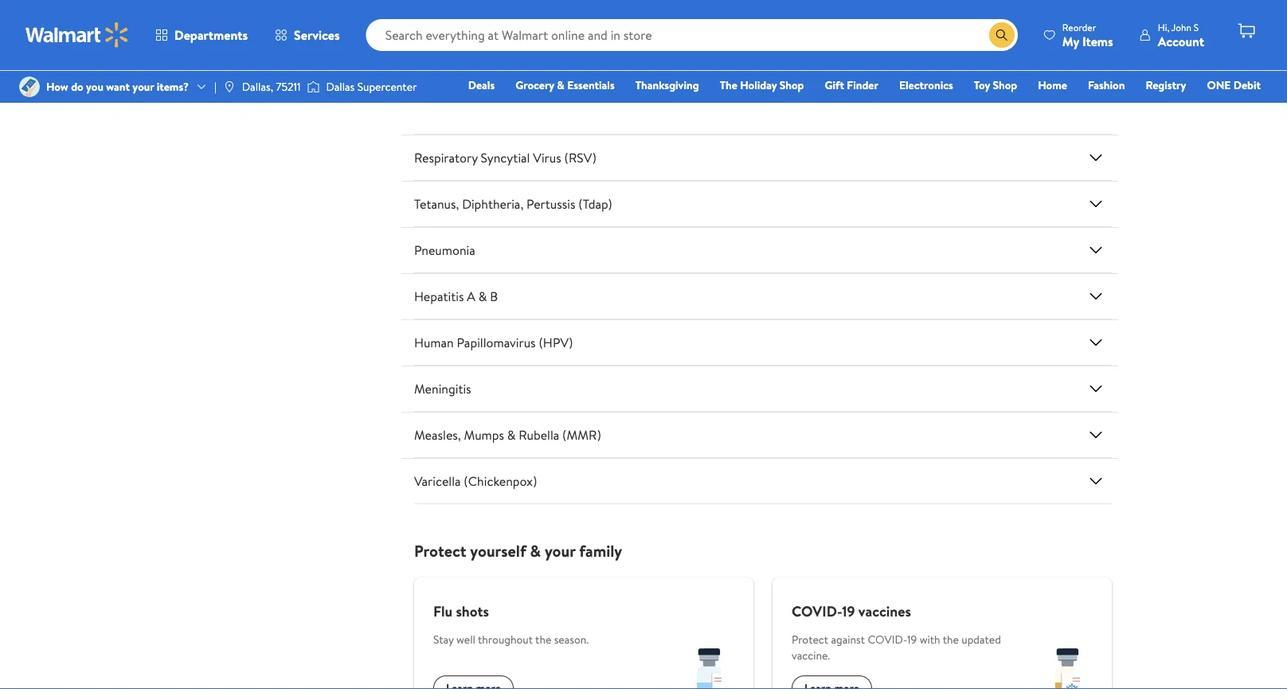 Task type: locate. For each thing, give the bounding box(es) containing it.
may
[[544, 85, 567, 102]]

shop right toy
[[993, 77, 1017, 93]]

stay
[[433, 632, 454, 647]]

 image
[[307, 79, 320, 95]]

 image right the |
[[223, 80, 236, 93]]

dallas
[[326, 79, 355, 94]]

2 the from the left
[[943, 632, 959, 647]]

consult
[[414, 67, 457, 85]]

dallas, 75211
[[242, 79, 301, 94]]

your right and
[[939, 67, 964, 85]]

your right want
[[133, 79, 154, 94]]

the holiday shop
[[720, 77, 804, 93]]

human
[[414, 334, 454, 351]]

1 vertical spatial vaccine.
[[792, 647, 830, 663]]

deals
[[468, 77, 495, 93]]

toy shop link
[[967, 76, 1025, 94]]

immunization
[[414, 85, 488, 102]]

holiday
[[740, 77, 777, 93]]

home
[[1038, 77, 1067, 93]]

respiratory
[[414, 149, 478, 167]]

1 vertical spatial covid-
[[868, 632, 907, 647]]

0 horizontal spatial 19
[[842, 601, 855, 621]]

state.
[[612, 85, 642, 102]]

1 horizontal spatial  image
[[223, 80, 236, 93]]

updated
[[962, 632, 1001, 647]]

covid-19 vaccines
[[792, 601, 911, 621]]

for right "gift"
[[845, 67, 861, 85]]

1 horizontal spatial covid-
[[868, 632, 907, 647]]

risk
[[823, 67, 842, 85]]

 image
[[19, 76, 40, 97], [223, 80, 236, 93]]

0 horizontal spatial protect
[[414, 539, 466, 562]]

thanksgiving link
[[628, 76, 706, 94]]

19 left with
[[907, 632, 917, 647]]

walmart+ link
[[1206, 99, 1268, 116]]

electronics link
[[892, 76, 961, 94]]

1 horizontal spatial protect
[[792, 632, 829, 647]]

2 for from the left
[[997, 67, 1014, 85]]

covid- down vaccines on the bottom right of the page
[[868, 632, 907, 647]]

shop left of
[[780, 77, 804, 93]]

cart contains 0 items total amount $0.00 image
[[1237, 22, 1256, 41]]

flu shots. stay well throughout the season. learn more. image
[[666, 633, 754, 689]]

19 up against
[[842, 601, 855, 621]]

the left season.
[[535, 632, 551, 647]]

(mmr)
[[562, 426, 601, 444]]

to
[[676, 67, 688, 85]]

home link
[[1031, 76, 1075, 94]]

75211
[[276, 79, 301, 94]]

1 horizontal spatial shop
[[993, 77, 1017, 93]]

infection
[[864, 67, 913, 85]]

essentials
[[567, 77, 615, 93]]

1 vertical spatial protect
[[792, 632, 829, 647]]

fashion link
[[1081, 76, 1132, 94]]

throughout
[[478, 632, 533, 647]]

19
[[842, 601, 855, 621], [907, 632, 917, 647]]

vaccine. left against
[[792, 647, 830, 663]]

shop inside the holiday shop link
[[780, 77, 804, 93]]

vaccine. inside protect against covid-19 with the updated vaccine.
[[792, 647, 830, 663]]

this
[[1016, 67, 1036, 85]]

toy shop
[[974, 77, 1017, 93]]

diphtheria,
[[462, 195, 524, 213]]

 image left how
[[19, 76, 40, 97]]

1 the from the left
[[535, 632, 551, 647]]

varicella (chickenpox)
[[414, 472, 537, 490]]

covid- inside protect against covid-19 with the updated vaccine.
[[868, 632, 907, 647]]

protect for protect against covid-19 with the updated vaccine.
[[792, 632, 829, 647]]

& right 'mumps'
[[507, 426, 516, 444]]

of
[[808, 67, 820, 85]]

how
[[46, 79, 68, 94]]

0 horizontal spatial the
[[535, 632, 551, 647]]

& right the yourself in the left of the page
[[530, 539, 541, 562]]

mumps
[[464, 426, 504, 444]]

protect against covid-19 with the updated vaccine.
[[792, 632, 1001, 663]]

protect
[[414, 539, 466, 562], [792, 632, 829, 647]]

by
[[596, 85, 609, 102]]

0 horizontal spatial shop
[[780, 77, 804, 93]]

&
[[557, 77, 565, 93], [479, 288, 487, 305], [507, 426, 516, 444], [530, 539, 541, 562]]

with
[[920, 632, 940, 647]]

protect left the yourself in the left of the page
[[414, 539, 466, 562]]

2 shop from the left
[[993, 77, 1017, 93]]

0 vertical spatial protect
[[414, 539, 466, 562]]

shop
[[780, 77, 804, 93], [993, 77, 1017, 93]]

gift finder
[[825, 77, 879, 93]]

vaccine.
[[1039, 67, 1083, 85], [792, 647, 830, 663]]

covid-
[[792, 601, 842, 621], [868, 632, 907, 647]]

departments button
[[142, 16, 261, 54]]

0 vertical spatial vaccine.
[[1039, 67, 1083, 85]]

one debit link
[[1200, 76, 1268, 94]]

the
[[720, 77, 738, 93]]

the
[[535, 632, 551, 647], [943, 632, 959, 647]]

the right with
[[943, 632, 959, 647]]

the holiday shop link
[[713, 76, 811, 94]]

0 horizontal spatial vaccine.
[[792, 647, 830, 663]]

how do you want your items?
[[46, 79, 189, 94]]

measles, mumps & rubella (mmr) image
[[1087, 425, 1106, 445]]

gift
[[825, 77, 844, 93]]

one
[[1207, 77, 1231, 93]]

electronics
[[899, 77, 953, 93]]

and
[[916, 67, 936, 85]]

flu
[[433, 601, 453, 621]]

 image for dallas, 75211
[[223, 80, 236, 93]]

services button
[[261, 16, 353, 54]]

reorder
[[1063, 20, 1096, 34]]

measles, mumps & rubella (mmr)
[[414, 426, 601, 444]]

vaccine. right the this
[[1039, 67, 1083, 85]]

dallas,
[[242, 79, 273, 94]]

1 shop from the left
[[780, 77, 804, 93]]

protect for protect yourself & your family
[[414, 539, 466, 562]]

 image for how do you want your items?
[[19, 76, 40, 97]]

protect inside protect against covid-19 with the updated vaccine.
[[792, 632, 829, 647]]

1 for from the left
[[845, 67, 861, 85]]

& left b
[[479, 288, 487, 305]]

vaccine. inside consult your pharmacist or healthcare provider to determine your level of risk for infection and your need for this vaccine. immunization offerings may vary by state.
[[1039, 67, 1083, 85]]

1 horizontal spatial for
[[997, 67, 1014, 85]]

registry link
[[1139, 76, 1194, 94]]

a
[[467, 288, 476, 305]]

your left level
[[752, 67, 776, 85]]

1 horizontal spatial vaccine.
[[1039, 67, 1083, 85]]

departments
[[174, 26, 248, 44]]

well
[[456, 632, 475, 647]]

for left the this
[[997, 67, 1014, 85]]

0 horizontal spatial for
[[845, 67, 861, 85]]

the inside protect against covid-19 with the updated vaccine.
[[943, 632, 959, 647]]

protect left against
[[792, 632, 829, 647]]

0 horizontal spatial  image
[[19, 76, 40, 97]]

& for rubella
[[507, 426, 516, 444]]

1 horizontal spatial the
[[943, 632, 959, 647]]

john
[[1172, 20, 1192, 34]]

covid- up against
[[792, 601, 842, 621]]

0 vertical spatial covid-
[[792, 601, 842, 621]]

Search search field
[[366, 19, 1018, 51]]

1 vertical spatial 19
[[907, 632, 917, 647]]

0 vertical spatial 19
[[842, 601, 855, 621]]

0 horizontal spatial covid-
[[792, 601, 842, 621]]

1 horizontal spatial 19
[[907, 632, 917, 647]]



Task type: vqa. For each thing, say whether or not it's contained in the screenshot.
need
yes



Task type: describe. For each thing, give the bounding box(es) containing it.
pneumonia
[[414, 241, 475, 259]]

supercenter
[[357, 79, 417, 94]]

grocery
[[516, 77, 554, 93]]

papillomavirus
[[457, 334, 536, 351]]

protect yourself & your family
[[414, 539, 622, 562]]

do
[[71, 79, 83, 94]]

s
[[1194, 20, 1199, 34]]

healthcare
[[566, 67, 624, 85]]

walmart+
[[1213, 100, 1261, 115]]

human papillomavirus (hpv)
[[414, 334, 573, 351]]

need
[[967, 67, 994, 85]]

your right consult in the top of the page
[[460, 67, 485, 85]]

search icon image
[[996, 29, 1008, 41]]

varicella (chickenpox) image
[[1087, 472, 1106, 491]]

you
[[86, 79, 103, 94]]

want
[[106, 79, 130, 94]]

flu shots
[[433, 601, 489, 621]]

(tdap)
[[579, 195, 612, 213]]

offerings
[[491, 85, 541, 102]]

your left family
[[545, 539, 576, 562]]

& left the vary
[[557, 77, 565, 93]]

vaccines
[[859, 601, 911, 621]]

hi,
[[1158, 20, 1170, 34]]

account
[[1158, 32, 1204, 50]]

b
[[490, 288, 498, 305]]

fashion
[[1088, 77, 1125, 93]]

shop inside toy shop link
[[993, 77, 1017, 93]]

virus
[[533, 149, 561, 167]]

Walmart Site-Wide search field
[[366, 19, 1018, 51]]

syncytial
[[481, 149, 530, 167]]

hepatitis
[[414, 288, 464, 305]]

determine
[[691, 67, 749, 85]]

level
[[779, 67, 805, 85]]

my
[[1063, 32, 1079, 50]]

provider
[[627, 67, 674, 85]]

grocery & essentials link
[[508, 76, 622, 94]]

grocery & essentials
[[516, 77, 615, 93]]

vary
[[570, 85, 593, 102]]

items
[[1082, 32, 1113, 50]]

walmart image
[[25, 22, 129, 48]]

or
[[551, 67, 563, 85]]

pneumonia image
[[1087, 241, 1106, 260]]

toy
[[974, 77, 990, 93]]

debit
[[1234, 77, 1261, 93]]

19 inside protect against covid-19 with the updated vaccine.
[[907, 632, 917, 647]]

varicella
[[414, 472, 461, 490]]

rubella
[[519, 426, 559, 444]]

gift finder link
[[818, 76, 886, 94]]

tetanus, diphtheria, pertussis (tdap)
[[414, 195, 612, 213]]

registry
[[1146, 77, 1186, 93]]

human papillomavirus (hpv) image
[[1087, 333, 1106, 352]]

measles,
[[414, 426, 461, 444]]

against
[[831, 632, 865, 647]]

yourself
[[470, 539, 526, 562]]

tetanus,
[[414, 195, 459, 213]]

meningitis
[[414, 380, 471, 398]]

(hpv)
[[539, 334, 573, 351]]

pertussis
[[527, 195, 575, 213]]

stay well throughout the season.
[[433, 632, 589, 647]]

tetanus, diphtheria, pertussis (tdap) image
[[1087, 194, 1106, 214]]

& for b
[[479, 288, 487, 305]]

meningitis image
[[1087, 379, 1106, 398]]

finder
[[847, 77, 879, 93]]

covid-nineteen vaccines. our pharmacies offer both pfizer & moderna. learn more. image
[[1024, 633, 1112, 689]]

(chickenpox)
[[464, 472, 537, 490]]

family
[[579, 539, 622, 562]]

hepatitis a & b
[[414, 288, 498, 305]]

shots
[[456, 601, 489, 621]]

deals link
[[461, 76, 502, 94]]

& for your
[[530, 539, 541, 562]]

hepatitis a & b image
[[1087, 287, 1106, 306]]

|
[[214, 79, 217, 94]]

consult your pharmacist or healthcare provider to determine your level of risk for infection and your need for this vaccine. immunization offerings may vary by state.
[[414, 67, 1083, 102]]

pharmacist
[[488, 67, 548, 85]]

dallas supercenter
[[326, 79, 417, 94]]

(rsv)
[[564, 149, 597, 167]]

respiratory syncytial virus (rsv) image
[[1087, 148, 1106, 167]]

season.
[[554, 632, 589, 647]]

reorder my items
[[1063, 20, 1113, 50]]

services
[[294, 26, 340, 44]]

hi, john s account
[[1158, 20, 1204, 50]]

thanksgiving
[[635, 77, 699, 93]]



